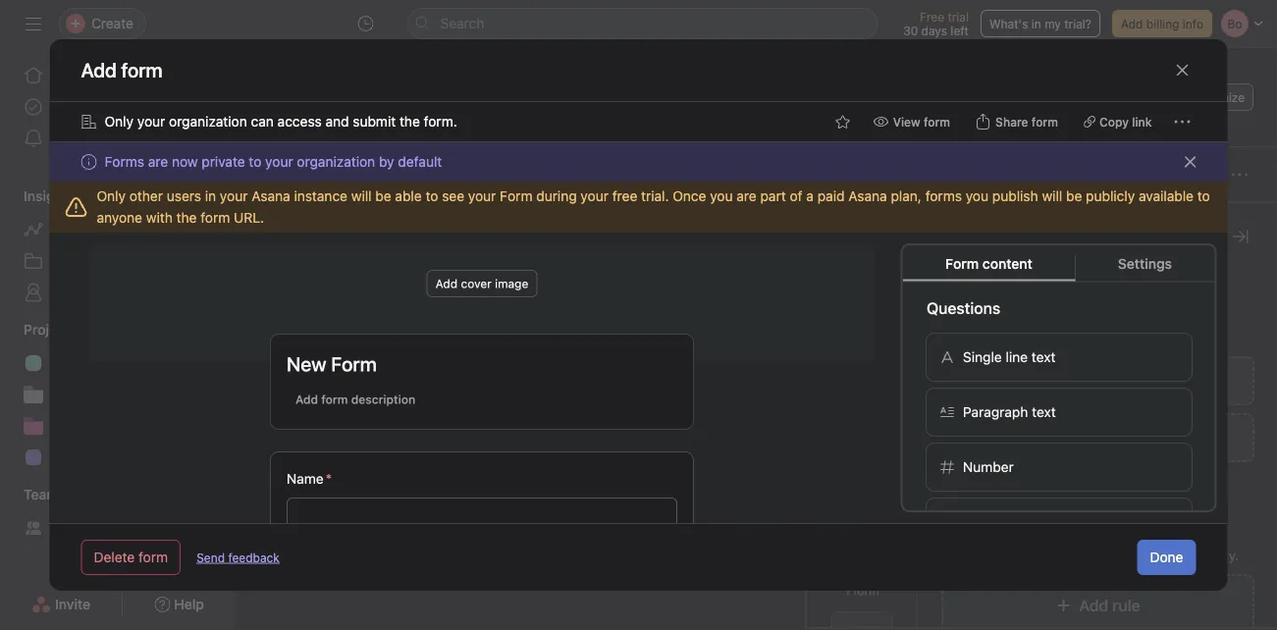 Task type: describe. For each thing, give the bounding box(es) containing it.
send feedback link
[[197, 549, 280, 567]]

more actions image
[[1175, 114, 1190, 130]]

paragraph
[[963, 404, 1028, 420]]

add for add section
[[291, 353, 320, 372]]

1 horizontal spatial fields
[[942, 278, 985, 297]]

workflow.
[[1137, 329, 1197, 346]]

search list box
[[407, 8, 878, 39]]

feedback
[[228, 551, 280, 565]]

automatically.
[[1152, 547, 1239, 564]]

copy link
[[1100, 115, 1152, 129]]

your down overview link
[[265, 154, 293, 170]]

priority,
[[1111, 308, 1159, 324]]

track
[[1075, 308, 1107, 324]]

my for my workspace
[[51, 520, 70, 536]]

add cover image button
[[426, 270, 537, 297]]

add section button
[[259, 345, 385, 380]]

1 vertical spatial customize
[[942, 225, 1036, 248]]

1 text from the top
[[1031, 349, 1055, 365]]

close image
[[1183, 154, 1198, 170]]

rule inside add rule button
[[1113, 596, 1140, 615]]

once
[[673, 188, 706, 204]]

cost,
[[1163, 308, 1194, 324]]

your right see
[[468, 188, 496, 204]]

due
[[970, 214, 992, 228]]

add rule
[[1079, 596, 1140, 615]]

name
[[286, 471, 323, 487]]

part
[[760, 188, 786, 204]]

0 vertical spatial organization
[[169, 113, 247, 130]]

1 be from the left
[[375, 188, 391, 204]]

0 horizontal spatial are
[[148, 154, 168, 170]]

delete form button
[[81, 540, 181, 575]]

info
[[1183, 17, 1204, 30]]

2 text from the top
[[1032, 404, 1056, 420]]

30
[[903, 24, 918, 37]]

my tasks link
[[12, 91, 224, 123]]

free
[[920, 10, 945, 24]]

image
[[494, 277, 528, 291]]

assignee
[[853, 214, 904, 228]]

form inside only other users in your asana instance will be able to see your form during your free trial.  once you are part of a paid asana plan, forms you publish will be publicly available to anyone with the form url.
[[500, 188, 533, 204]]

form for share form
[[1032, 115, 1058, 129]]

billing
[[1147, 17, 1180, 30]]

environment link
[[12, 442, 224, 473]]

add cover image
[[435, 277, 528, 291]]

your up url.
[[220, 188, 248, 204]]

description
[[351, 393, 415, 406]]

what's in my trial?
[[990, 17, 1092, 30]]

add rule button
[[942, 574, 1255, 630]]

form inside only other users in your asana instance will be able to see your form during your free trial.  once you are part of a paid asana plan, forms you publish will be publicly available to anyone with the form url.
[[201, 210, 230, 226]]

environment
[[51, 449, 130, 465]]

add task
[[284, 168, 332, 182]]

cross-
[[51, 355, 94, 371]]

1 vertical spatial organization
[[297, 154, 375, 170]]

collaborators
[[1087, 214, 1162, 228]]

reporting
[[51, 221, 113, 238]]

send
[[197, 551, 225, 565]]

projects button
[[0, 320, 77, 340]]

inbox
[[51, 130, 85, 146]]

add section
[[291, 353, 377, 372]]

add form description
[[295, 393, 415, 406]]

to left see
[[426, 188, 438, 204]]

share button
[[1080, 83, 1145, 111]]

projects
[[24, 322, 77, 338]]

first
[[74, 386, 99, 403]]

whatever
[[942, 329, 1000, 346]]

global element
[[0, 48, 236, 166]]

add for add billing info
[[1121, 17, 1143, 30]]

team button
[[0, 485, 59, 505]]

0 horizontal spatial rule
[[982, 547, 1006, 564]]

trial?
[[1065, 17, 1092, 30]]

to right private
[[249, 154, 262, 170]]

forms are now private to your organization by default
[[105, 154, 442, 170]]

name
[[292, 214, 322, 228]]

invite
[[55, 596, 90, 613]]

new form
[[286, 352, 376, 376]]

my workspace
[[51, 520, 142, 536]]

search button
[[407, 8, 878, 39]]

goals link
[[12, 277, 224, 308]]

my for my tasks
[[51, 99, 70, 115]]

form for add form description
[[321, 393, 348, 406]]

my workspace link
[[12, 513, 224, 544]]

plan,
[[891, 188, 922, 204]]

trial.
[[641, 188, 669, 204]]

home
[[51, 67, 89, 83]]

share form
[[996, 115, 1058, 129]]

get
[[1026, 547, 1047, 564]]

to down track
[[1089, 329, 1102, 346]]

add for add field
[[979, 373, 1004, 389]]

link
[[1132, 115, 1152, 129]]

of
[[790, 188, 803, 204]]

a inside only other users in your asana instance will be able to see your form during your free trial.  once you are part of a paid asana plan, forms you publish will be publicly available to anyone with the form url.
[[806, 188, 814, 204]]

list link
[[363, 121, 402, 142]]

only for only your organization can access and submit the form.
[[105, 113, 134, 130]]

teams element
[[0, 477, 236, 548]]

what's
[[990, 17, 1028, 30]]

add for add form description
[[295, 393, 318, 406]]

custom
[[970, 308, 1017, 324]]

the inside only other users in your asana instance will be able to see your form during your free trial.  once you are part of a paid asana plan, forms you publish will be publicly available to anyone with the form url.
[[176, 210, 197, 226]]

content
[[983, 255, 1033, 271]]

form for 1 form
[[854, 584, 879, 598]]

done button
[[1137, 540, 1196, 575]]

add form description button
[[286, 386, 424, 413]]

to down close image
[[1198, 188, 1210, 204]]

add for add cover image
[[435, 277, 457, 291]]

only for only other users in your asana instance will be able to see your form during your free trial.  once you are part of a paid asana plan, forms you publish will be publicly available to anyone with the form url.
[[97, 188, 126, 204]]

view
[[893, 115, 921, 129]]

add billing info
[[1121, 17, 1204, 30]]

cross-functional project plan link
[[12, 348, 235, 379]]

task name
[[263, 214, 322, 228]]

free trial 30 days left
[[903, 10, 969, 37]]

only your organization can access and submit the form.
[[105, 113, 457, 130]]

time
[[979, 430, 1010, 446]]



Task type: vqa. For each thing, say whether or not it's contained in the screenshot.
the middle Move tasks between sections icon
no



Task type: locate. For each thing, give the bounding box(es) containing it.
line
[[1005, 349, 1028, 365]]

text
[[1031, 349, 1055, 365], [1032, 404, 1056, 420]]

0 horizontal spatial work
[[1045, 430, 1076, 446]]

fields down assignee at top
[[846, 296, 878, 309]]

see
[[442, 188, 464, 204]]

0 vertical spatial my
[[51, 99, 70, 115]]

2 horizontal spatial form
[[946, 255, 979, 271]]

my
[[1045, 17, 1061, 30]]

my first portfolio
[[51, 386, 156, 403]]

board link
[[449, 121, 504, 142]]

close details image
[[1233, 229, 1249, 244]]

organization up instance
[[297, 154, 375, 170]]

date
[[996, 214, 1020, 228]]

organization up private
[[169, 113, 247, 130]]

only inside only other users in your asana instance will be able to see your form during your free trial.  once you are part of a paid asana plan, forms you publish will be publicly available to anyone with the form url.
[[97, 188, 126, 204]]

1 horizontal spatial work
[[1082, 547, 1113, 564]]

share up copy link button
[[1104, 90, 1136, 104]]

add inside add billing info button
[[1121, 17, 1143, 30]]

use custom fields to track priority, cost, or whatever brings clarity to your workflow.
[[942, 308, 1211, 346]]

clarity
[[1047, 329, 1086, 346]]

form right delete
[[139, 549, 168, 566]]

add for add task
[[284, 168, 306, 182]]

add task button
[[259, 161, 341, 189]]

None text field
[[318, 66, 439, 101]]

add inside add field button
[[979, 373, 1004, 389]]

2 will from the left
[[1042, 188, 1063, 204]]

to left the "get"
[[1009, 547, 1022, 564]]

only
[[105, 113, 134, 130], [97, 188, 126, 204]]

0 vertical spatial the
[[400, 113, 420, 130]]

1 vertical spatial share
[[996, 115, 1029, 129]]

1 vertical spatial rule
[[1113, 596, 1140, 615]]

1 vertical spatial the
[[176, 210, 197, 226]]

0 vertical spatial work
[[1045, 430, 1076, 446]]

insights element
[[0, 179, 236, 312]]

to up clarity
[[1059, 308, 1072, 324]]

your down priority,
[[1106, 329, 1134, 346]]

asana up assignee at top
[[849, 188, 887, 204]]

bo
[[994, 90, 1008, 104]]

1 horizontal spatial are
[[737, 188, 757, 204]]

form left copy
[[1032, 115, 1058, 129]]

add down add a rule to get your work done automatically.
[[1079, 596, 1109, 615]]

add left 'billing'
[[1121, 17, 1143, 30]]

0 vertical spatial share
[[1104, 90, 1136, 104]]

single line text
[[963, 349, 1055, 365]]

my down 'team'
[[51, 520, 70, 536]]

you up due
[[966, 188, 989, 204]]

bo button
[[989, 85, 1013, 109]]

home link
[[12, 60, 224, 91]]

2 you from the left
[[966, 188, 989, 204]]

my inside the my workspace link
[[51, 520, 70, 536]]

0 vertical spatial text
[[1031, 349, 1055, 365]]

row
[[236, 202, 1277, 239], [259, 238, 1254, 240], [236, 239, 1277, 275], [236, 274, 1277, 310], [236, 309, 1277, 346]]

0 horizontal spatial the
[[176, 210, 197, 226]]

form up questions
[[946, 255, 979, 271]]

0 horizontal spatial asana
[[252, 188, 290, 204]]

form content
[[946, 255, 1033, 271]]

0 vertical spatial customize
[[1186, 90, 1245, 104]]

1 you from the left
[[710, 188, 733, 204]]

goals
[[51, 284, 87, 300]]

1 form
[[845, 584, 879, 598]]

share inside share button
[[1104, 90, 1136, 104]]

1 horizontal spatial rule
[[1113, 596, 1140, 615]]

asana up task
[[252, 188, 290, 204]]

time your work button
[[942, 413, 1255, 462]]

add form dialog
[[50, 39, 1228, 630]]

marketing link
[[12, 410, 224, 442]]

1 vertical spatial my
[[51, 386, 70, 403]]

in inside only other users in your asana instance will be able to see your form during your free trial.  once you are part of a paid asana plan, forms you publish will be publicly available to anyone with the form url.
[[205, 188, 216, 204]]

1 vertical spatial a
[[971, 547, 978, 564]]

overview link
[[263, 121, 340, 142]]

you
[[710, 188, 733, 204], [966, 188, 989, 204]]

rule left the "get"
[[982, 547, 1006, 564]]

questions
[[926, 298, 1000, 317]]

overview
[[279, 123, 340, 139]]

form up add form description button
[[331, 352, 376, 376]]

form left the during
[[500, 188, 533, 204]]

0 horizontal spatial organization
[[169, 113, 247, 130]]

share for share
[[1104, 90, 1136, 104]]

hide sidebar image
[[26, 16, 41, 31]]

marketing
[[51, 418, 114, 434]]

single
[[963, 349, 1002, 365]]

add a rule to get your work done automatically.
[[942, 547, 1239, 564]]

and
[[325, 113, 349, 130]]

text right line on the bottom
[[1031, 349, 1055, 365]]

share down bo button
[[996, 115, 1029, 129]]

1 horizontal spatial organization
[[297, 154, 375, 170]]

your inside button
[[1014, 430, 1042, 446]]

form inside share form button
[[1032, 115, 1058, 129]]

1 horizontal spatial in
[[1032, 17, 1041, 30]]

you right once
[[710, 188, 733, 204]]

a right 'of'
[[806, 188, 814, 204]]

in left my
[[1032, 17, 1041, 30]]

instance
[[294, 188, 348, 204]]

publish
[[992, 188, 1038, 204]]

users
[[167, 188, 201, 204]]

1 horizontal spatial customize
[[1186, 90, 1245, 104]]

my for my first portfolio
[[51, 386, 70, 403]]

be left able
[[375, 188, 391, 204]]

0 horizontal spatial fields
[[846, 296, 878, 309]]

2 vertical spatial my
[[51, 520, 70, 536]]

1 vertical spatial form
[[946, 255, 979, 271]]

your right the "get"
[[1050, 547, 1078, 564]]

to
[[249, 154, 262, 170], [426, 188, 438, 204], [1198, 188, 1210, 204], [1059, 308, 1072, 324], [1089, 329, 1102, 346], [1009, 547, 1022, 564]]

due date
[[970, 214, 1020, 228]]

share for share form
[[996, 115, 1029, 129]]

add left task
[[284, 168, 306, 182]]

in inside what's in my trial? button
[[1032, 17, 1041, 30]]

1 horizontal spatial the
[[400, 113, 420, 130]]

anyone
[[97, 210, 142, 226]]

will right instance
[[351, 188, 372, 204]]

1 vertical spatial in
[[205, 188, 216, 204]]

url.
[[234, 210, 264, 226]]

add left cover
[[435, 277, 457, 291]]

2 asana from the left
[[849, 188, 887, 204]]

the down users
[[176, 210, 197, 226]]

my left tasks
[[51, 99, 70, 115]]

use
[[942, 308, 966, 324]]

my inside my first portfolio 'link'
[[51, 386, 70, 403]]

2 be from the left
[[1066, 188, 1082, 204]]

1 horizontal spatial a
[[971, 547, 978, 564]]

plan
[[209, 355, 235, 371]]

1 vertical spatial are
[[737, 188, 757, 204]]

in right users
[[205, 188, 216, 204]]

or
[[1198, 308, 1211, 324]]

0 vertical spatial form
[[500, 188, 533, 204]]

form
[[500, 188, 533, 204], [946, 255, 979, 271], [331, 352, 376, 376]]

form inside add form description button
[[321, 393, 348, 406]]

organization
[[169, 113, 247, 130], [297, 154, 375, 170]]

0 vertical spatial rule
[[982, 547, 1006, 564]]

0 horizontal spatial will
[[351, 188, 372, 204]]

3 my from the top
[[51, 520, 70, 536]]

form.
[[424, 113, 457, 130]]

only up anyone
[[97, 188, 126, 204]]

form left url.
[[201, 210, 230, 226]]

text up "time your work"
[[1032, 404, 1056, 420]]

0 horizontal spatial share
[[996, 115, 1029, 129]]

field
[[1008, 373, 1035, 389]]

your left free
[[581, 188, 609, 204]]

section
[[324, 353, 377, 372]]

are left now
[[148, 154, 168, 170]]

1 horizontal spatial form
[[500, 188, 533, 204]]

in
[[1032, 17, 1041, 30], [205, 188, 216, 204]]

your up forms
[[137, 113, 165, 130]]

add inside add rule button
[[1079, 596, 1109, 615]]

form inside delete form button
[[139, 549, 168, 566]]

0 vertical spatial a
[[806, 188, 814, 204]]

rule down the done on the bottom right of page
[[1113, 596, 1140, 615]]

customize up form content
[[942, 225, 1036, 248]]

add for add rule
[[1079, 596, 1109, 615]]

0 horizontal spatial customize
[[942, 225, 1036, 248]]

add inside add task button
[[284, 168, 306, 182]]

0 vertical spatial in
[[1032, 17, 1041, 30]]

0 horizontal spatial in
[[205, 188, 216, 204]]

2 my from the top
[[51, 386, 70, 403]]

available
[[1139, 188, 1194, 204]]

your inside use custom fields to track priority, cost, or whatever brings clarity to your workflow.
[[1106, 329, 1134, 346]]

fields
[[942, 278, 985, 297], [846, 296, 878, 309]]

add inside add form description button
[[295, 393, 318, 406]]

form for view form
[[924, 115, 950, 129]]

customize inside dropdown button
[[1186, 90, 1245, 104]]

number
[[963, 459, 1013, 475]]

add form
[[81, 58, 163, 81]]

my inside my tasks link
[[51, 99, 70, 115]]

trial
[[948, 10, 969, 24]]

add field button
[[942, 356, 1255, 405]]

0 horizontal spatial a
[[806, 188, 814, 204]]

0 horizontal spatial you
[[710, 188, 733, 204]]

copy link button
[[1075, 108, 1161, 135]]

view form
[[893, 115, 950, 129]]

project
[[160, 355, 205, 371]]

cross-functional project plan
[[51, 355, 235, 371]]

private
[[202, 154, 245, 170]]

customize
[[1186, 90, 1245, 104], [942, 225, 1036, 248]]

1 vertical spatial text
[[1032, 404, 1056, 420]]

only other users in your asana instance will be able to see your form during your free trial.  once you are part of a paid asana plan, forms you publish will be publicly available to anyone with the form url.
[[97, 188, 1210, 226]]

add down single
[[979, 373, 1004, 389]]

only up forms
[[105, 113, 134, 130]]

add left section
[[291, 353, 320, 372]]

0 horizontal spatial form
[[331, 352, 376, 376]]

close this dialog image
[[1175, 62, 1190, 78]]

my
[[51, 99, 70, 115], [51, 386, 70, 403], [51, 520, 70, 536]]

add for add a rule to get your work done automatically.
[[942, 547, 967, 564]]

form right 1
[[854, 584, 879, 598]]

0 horizontal spatial be
[[375, 188, 391, 204]]

add inside "add section" button
[[291, 353, 320, 372]]

1 horizontal spatial be
[[1066, 188, 1082, 204]]

portfolios link
[[12, 245, 224, 277]]

1 horizontal spatial asana
[[849, 188, 887, 204]]

form right view
[[924, 115, 950, 129]]

my left first
[[51, 386, 70, 403]]

now
[[172, 154, 198, 170]]

customize up more actions icon
[[1186, 90, 1245, 104]]

work down paragraph text
[[1045, 430, 1076, 446]]

delete
[[94, 549, 135, 566]]

the left form.
[[400, 113, 420, 130]]

workspace
[[74, 520, 142, 536]]

a
[[806, 188, 814, 204], [971, 547, 978, 564]]

can
[[251, 113, 274, 130]]

are inside only other users in your asana instance will be able to see your form during your free trial.  once you are part of a paid asana plan, forms you publish will be publicly available to anyone with the form url.
[[737, 188, 757, 204]]

row containing task name
[[236, 202, 1277, 239]]

work inside time your work button
[[1045, 430, 1076, 446]]

1 horizontal spatial will
[[1042, 188, 1063, 204]]

settings
[[1118, 255, 1172, 271]]

able
[[395, 188, 422, 204]]

cover
[[460, 277, 491, 291]]

are left part
[[737, 188, 757, 204]]

left
[[951, 24, 969, 37]]

work left the done on the bottom right of page
[[1082, 547, 1113, 564]]

1 vertical spatial only
[[97, 188, 126, 204]]

insights
[[24, 188, 75, 204]]

publicly
[[1086, 188, 1135, 204]]

send feedback
[[197, 551, 280, 565]]

share inside share form button
[[996, 115, 1029, 129]]

default
[[398, 154, 442, 170]]

1 horizontal spatial share
[[1104, 90, 1136, 104]]

be left publicly
[[1066, 188, 1082, 204]]

will right publish
[[1042, 188, 1063, 204]]

0 vertical spatial are
[[148, 154, 168, 170]]

fields up questions
[[942, 278, 985, 297]]

1 my from the top
[[51, 99, 70, 115]]

0 vertical spatial only
[[105, 113, 134, 130]]

form inside view form "button"
[[924, 115, 950, 129]]

1 vertical spatial work
[[1082, 547, 1113, 564]]

done
[[1150, 549, 1184, 566]]

add to starred image
[[835, 114, 851, 130]]

form for delete form
[[139, 549, 168, 566]]

add inside "add cover image" button
[[435, 277, 457, 291]]

portfolios
[[51, 253, 112, 269]]

1 will from the left
[[351, 188, 372, 204]]

1 horizontal spatial you
[[966, 188, 989, 204]]

add down new
[[295, 393, 318, 406]]

brings
[[1003, 329, 1043, 346]]

form down "new form"
[[321, 393, 348, 406]]

be
[[375, 188, 391, 204], [1066, 188, 1082, 204]]

view form button
[[865, 108, 959, 135]]

a down rules
[[971, 547, 978, 564]]

add down rules
[[942, 547, 967, 564]]

your down paragraph text
[[1014, 430, 1042, 446]]

projects element
[[0, 312, 236, 477]]

access
[[278, 113, 322, 130]]

1 asana from the left
[[252, 188, 290, 204]]

2 vertical spatial form
[[331, 352, 376, 376]]

rule
[[982, 547, 1006, 564], [1113, 596, 1140, 615]]



